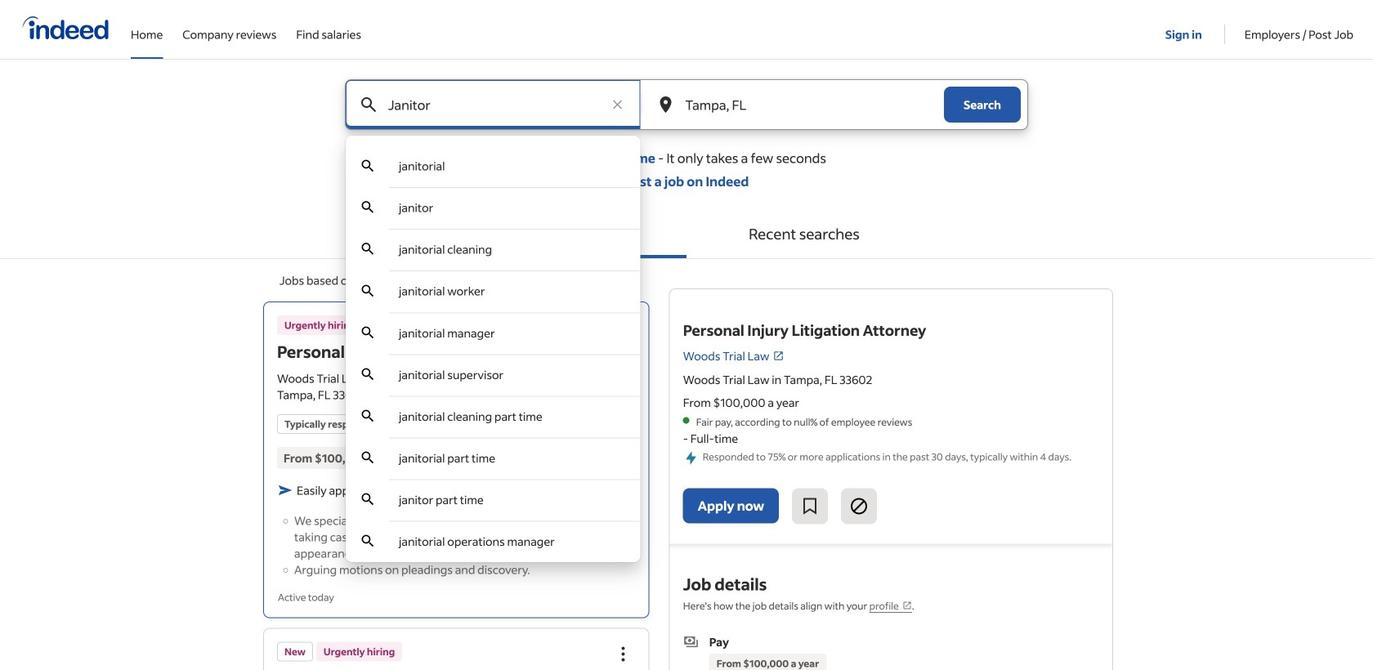 Task type: describe. For each thing, give the bounding box(es) containing it.
5.0 out of five stars rating image
[[370, 371, 400, 386]]

job actions for dental assistant 2+ years is collapsed image
[[614, 644, 633, 664]]

clear what input image
[[609, 96, 626, 113]]

job preferences (opens in a new window) image
[[902, 601, 912, 611]]

woods trial law (opens in a new tab) image
[[773, 350, 784, 362]]



Task type: locate. For each thing, give the bounding box(es) containing it.
group
[[605, 310, 641, 346]]

Edit location text field
[[682, 80, 911, 129]]

search: Job title, keywords, or company text field
[[385, 80, 601, 129]]

None search field
[[332, 79, 1041, 562]]

save this job image
[[800, 497, 820, 516]]

not interested image
[[849, 497, 869, 516]]

tab list
[[0, 209, 1373, 259]]

main content
[[0, 79, 1373, 670]]

search suggestions list box
[[346, 145, 640, 562]]



Task type: vqa. For each thing, say whether or not it's contained in the screenshot.
NOT INTERESTED ICON
yes



